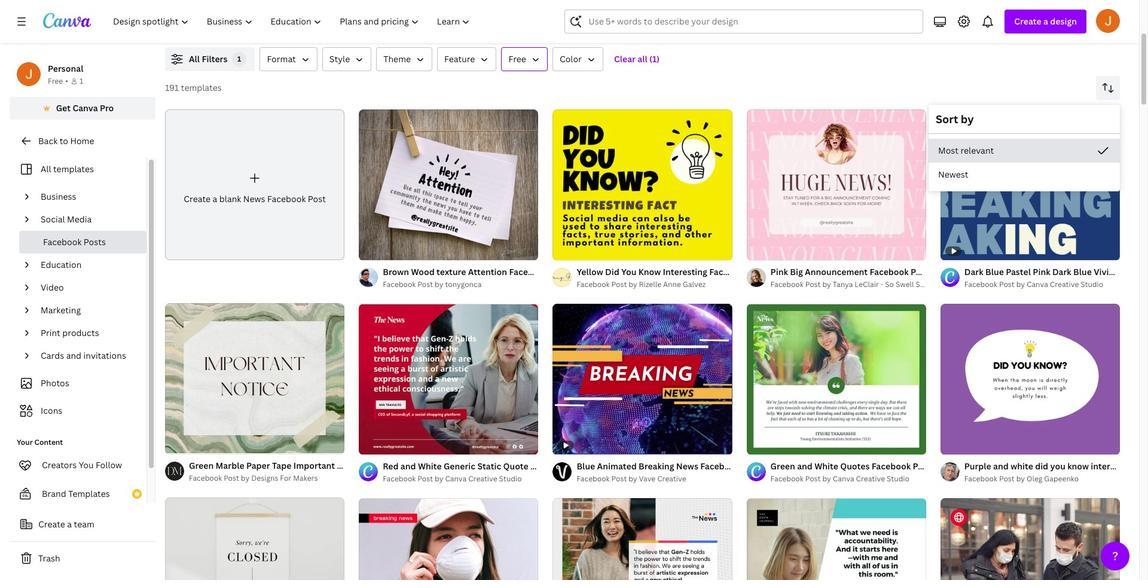 Task type: vqa. For each thing, say whether or not it's contained in the screenshot.
access
no



Task type: locate. For each thing, give the bounding box(es) containing it.
canva inside red and white generic static quote general news facebook post facebook post by canva creative studio
[[445, 474, 467, 484]]

1 vertical spatial a
[[213, 193, 217, 204]]

191 templates
[[165, 82, 222, 93]]

free
[[509, 53, 526, 65], [48, 76, 63, 86]]

list box
[[929, 139, 1120, 187]]

green inside 'green and white quotes facebook post facebook post by canva creative studio'
[[771, 461, 795, 472]]

1 white from the left
[[418, 461, 442, 472]]

white for quotes
[[815, 461, 838, 472]]

2 red and black breaking news covid for facebook post image from the left
[[359, 499, 538, 580]]

create a design
[[1014, 16, 1077, 27]]

2 white from the left
[[815, 461, 838, 472]]

newest option
[[929, 163, 1120, 187]]

a left team
[[67, 518, 72, 530]]

create a blank news facebook post link
[[165, 109, 345, 260]]

1 horizontal spatial white
[[815, 461, 838, 472]]

1 horizontal spatial 1
[[237, 54, 242, 64]]

templates for 191 templates
[[181, 82, 222, 93]]

most
[[938, 145, 959, 156]]

creative inside 'green and white quotes facebook post facebook post by canva creative studio'
[[856, 474, 885, 484]]

1 right filters
[[237, 54, 242, 64]]

1 horizontal spatial facebook post by canva creative studio link
[[771, 473, 926, 485]]

templates
[[181, 82, 222, 93], [53, 163, 94, 175]]

green marble paper tape important notice facebook post image
[[165, 303, 345, 454]]

rizelle
[[639, 279, 661, 290]]

creative inside blue animated breaking news facebook post facebook post by vave creative
[[657, 473, 686, 484]]

by inside pink big announcement facebook post facebook post by tanya leclair - so swell studio
[[823, 279, 831, 290]]

theme button
[[376, 47, 432, 71]]

facebook post by oleg gapeenko link
[[965, 473, 1120, 485]]

(1)
[[649, 53, 660, 65]]

•
[[65, 76, 68, 86]]

1 vertical spatial create
[[184, 193, 211, 204]]

filters
[[202, 53, 228, 65]]

1 vertical spatial all
[[41, 163, 51, 175]]

pink big announcement facebook post link
[[771, 266, 929, 279]]

by inside blue animated breaking news facebook post facebook post by vave creative
[[629, 473, 637, 484]]

brown
[[383, 266, 409, 278]]

white left quotes
[[815, 461, 838, 472]]

templates down back to home
[[53, 163, 94, 175]]

create a team button
[[10, 513, 155, 536]]

and inside 'green and white quotes facebook post facebook post by canva creative studio'
[[797, 461, 813, 472]]

top level navigation element
[[105, 10, 480, 33]]

by inside brown wood texture attention facebook post facebook post by tonygonca
[[435, 279, 443, 290]]

1 horizontal spatial free
[[509, 53, 526, 65]]

0 horizontal spatial white
[[418, 461, 442, 472]]

and inside purple and white did you know interesting fac facebook post by oleg gapeenko
[[993, 460, 1009, 472]]

a left the blank
[[213, 193, 217, 204]]

0 vertical spatial you
[[621, 266, 636, 278]]

purple and white did you know interesting fact facebook post image
[[941, 304, 1120, 454]]

attention
[[468, 266, 507, 278]]

and for purple
[[993, 460, 1009, 472]]

and inside cards and invitations link
[[66, 350, 81, 361]]

0 vertical spatial templates
[[181, 82, 222, 93]]

big
[[790, 266, 803, 278]]

0 horizontal spatial free
[[48, 76, 63, 86]]

neutral minimalist closed business facebook post image
[[165, 498, 345, 580]]

all
[[638, 53, 648, 65]]

canva inside 'green and white quotes facebook post facebook post by canva creative studio'
[[833, 474, 854, 484]]

all left filters
[[189, 53, 200, 65]]

1 vertical spatial free
[[48, 76, 63, 86]]

1 right •
[[79, 76, 83, 86]]

you right did
[[621, 266, 636, 278]]

interesting
[[1091, 460, 1135, 472]]

newest button
[[929, 163, 1120, 187]]

facebook post by canva creative studio link for red and white generic static quote general news facebook post
[[383, 473, 538, 485]]

back to home link
[[10, 129, 155, 153]]

pink
[[771, 266, 788, 278]]

templates for all templates
[[53, 163, 94, 175]]

green inside the "green marble paper tape important notice facebook post facebook post by designs for makers"
[[189, 460, 214, 471]]

facebook inside purple and white did you know interesting fac facebook post by oleg gapeenko
[[965, 474, 998, 484]]

tonygonca
[[445, 279, 482, 290]]

vave
[[639, 473, 656, 484]]

all templates
[[41, 163, 94, 175]]

0 horizontal spatial a
[[67, 518, 72, 530]]

back
[[38, 135, 58, 147]]

free left •
[[48, 76, 63, 86]]

templates inside all templates "link"
[[53, 163, 94, 175]]

1 horizontal spatial news
[[564, 461, 587, 472]]

1 inside 'element'
[[237, 54, 242, 64]]

0 horizontal spatial templates
[[53, 163, 94, 175]]

color
[[560, 53, 582, 65]]

a left design
[[1044, 16, 1048, 27]]

blank
[[219, 193, 241, 204]]

by inside 'green and white quotes facebook post facebook post by canva creative studio'
[[823, 474, 831, 484]]

0 vertical spatial 1
[[237, 54, 242, 64]]

social
[[41, 213, 65, 225]]

news inside red and white generic static quote general news facebook post facebook post by canva creative studio
[[564, 461, 587, 472]]

news inside create a blank news facebook post element
[[243, 193, 265, 204]]

facebook post by designs for makers link
[[189, 472, 345, 484]]

by
[[961, 112, 974, 126], [1016, 279, 1025, 289], [435, 279, 443, 290], [629, 279, 637, 290], [823, 279, 831, 290], [241, 473, 250, 483], [629, 473, 637, 484], [1016, 474, 1025, 484], [435, 474, 443, 484], [823, 474, 831, 484]]

purple and white did you know interesting fac link
[[965, 460, 1148, 473]]

create
[[1014, 16, 1042, 27], [184, 193, 211, 204], [38, 518, 65, 530]]

1 horizontal spatial templates
[[181, 82, 222, 93]]

1 horizontal spatial you
[[621, 266, 636, 278]]

feature
[[444, 53, 475, 65]]

wood
[[411, 266, 435, 278]]

post
[[308, 193, 326, 204], [550, 266, 568, 278], [770, 266, 788, 278], [911, 266, 929, 278], [999, 279, 1015, 289], [418, 279, 433, 290], [611, 279, 627, 290], [805, 279, 821, 290], [407, 460, 425, 471], [741, 460, 760, 472], [630, 461, 648, 472], [913, 461, 931, 472], [224, 473, 239, 483], [611, 473, 627, 484], [999, 474, 1015, 484], [418, 474, 433, 484], [805, 474, 821, 484]]

None search field
[[565, 10, 924, 33]]

news right the blank
[[243, 193, 265, 204]]

tape
[[272, 460, 291, 471]]

white inside red and white generic static quote general news facebook post facebook post by canva creative studio
[[418, 461, 442, 472]]

a for blank
[[213, 193, 217, 204]]

invitations
[[83, 350, 126, 361]]

create for create a team
[[38, 518, 65, 530]]

news right breaking
[[676, 460, 698, 472]]

and right red
[[401, 461, 416, 472]]

white inside 'green and white quotes facebook post facebook post by canva creative studio'
[[815, 461, 838, 472]]

free for free
[[509, 53, 526, 65]]

video link
[[36, 276, 139, 299]]

interesting
[[663, 266, 707, 278]]

create inside dropdown button
[[1014, 16, 1042, 27]]

content
[[34, 437, 63, 447]]

create for create a design
[[1014, 16, 1042, 27]]

facebook post by canva creative studio link
[[965, 279, 1120, 291], [383, 473, 538, 485], [771, 473, 926, 485]]

white left generic
[[418, 461, 442, 472]]

icons link
[[17, 399, 139, 422]]

0 horizontal spatial news
[[243, 193, 265, 204]]

1 vertical spatial 1
[[79, 76, 83, 86]]

and right cards
[[66, 350, 81, 361]]

and left quotes
[[797, 461, 813, 472]]

1 vertical spatial you
[[79, 459, 94, 471]]

0 vertical spatial all
[[189, 53, 200, 65]]

1 horizontal spatial green
[[771, 461, 795, 472]]

canva inside button
[[73, 102, 98, 114]]

0 horizontal spatial all
[[41, 163, 51, 175]]

photos link
[[17, 372, 139, 395]]

0 horizontal spatial facebook post by canva creative studio link
[[383, 473, 538, 485]]

2 vertical spatial create
[[38, 518, 65, 530]]

news right "general"
[[564, 461, 587, 472]]

you left follow
[[79, 459, 94, 471]]

1 horizontal spatial a
[[213, 193, 217, 204]]

posts
[[84, 236, 106, 248]]

anne
[[663, 279, 681, 290]]

and for green
[[797, 461, 813, 472]]

a inside dropdown button
[[1044, 16, 1048, 27]]

2 horizontal spatial a
[[1044, 16, 1048, 27]]

sort by
[[936, 112, 974, 126]]

makers
[[293, 473, 318, 483]]

0 vertical spatial a
[[1044, 16, 1048, 27]]

2 horizontal spatial create
[[1014, 16, 1042, 27]]

news inside blue animated breaking news facebook post facebook post by vave creative
[[676, 460, 698, 472]]

news for blank
[[243, 193, 265, 204]]

1 horizontal spatial all
[[189, 53, 200, 65]]

brown wood texture attention facebook post link
[[383, 266, 568, 279]]

green for green marble paper tape important notice facebook post
[[189, 460, 214, 471]]

breaking
[[639, 460, 674, 472]]

facebook post by rizelle anne galvez link
[[577, 279, 732, 291]]

style
[[329, 53, 350, 65]]

education
[[41, 259, 82, 270]]

2 vertical spatial a
[[67, 518, 72, 530]]

home
[[70, 135, 94, 147]]

swell
[[896, 279, 914, 290]]

0 vertical spatial free
[[509, 53, 526, 65]]

0 horizontal spatial 1
[[79, 76, 83, 86]]

generic
[[444, 461, 475, 472]]

canva
[[73, 102, 98, 114], [1027, 279, 1048, 289], [445, 474, 467, 484], [833, 474, 854, 484]]

and for red
[[401, 461, 416, 472]]

1 horizontal spatial create
[[184, 193, 211, 204]]

create inside "button"
[[38, 518, 65, 530]]

2 horizontal spatial news
[[676, 460, 698, 472]]

texture
[[437, 266, 466, 278]]

0 horizontal spatial green
[[189, 460, 214, 471]]

create left design
[[1014, 16, 1042, 27]]

create down brand
[[38, 518, 65, 530]]

templates right the 191
[[181, 82, 222, 93]]

and left white
[[993, 460, 1009, 472]]

blue
[[577, 460, 595, 472]]

1 horizontal spatial red and black breaking news covid for facebook post image
[[941, 498, 1120, 580]]

0 horizontal spatial you
[[79, 459, 94, 471]]

free right "feature" button
[[509, 53, 526, 65]]

theme
[[383, 53, 411, 65]]

0 vertical spatial create
[[1014, 16, 1042, 27]]

by inside yellow did you know interesting fact facebook post facebook post by rizelle anne galvez
[[629, 279, 637, 290]]

white for generic
[[418, 461, 442, 472]]

trash
[[38, 553, 60, 564]]

post inside purple and white did you know interesting fac facebook post by oleg gapeenko
[[999, 474, 1015, 484]]

create left the blank
[[184, 193, 211, 204]]

creative
[[1050, 279, 1079, 289], [657, 473, 686, 484], [468, 474, 497, 484], [856, 474, 885, 484]]

brand templates
[[42, 488, 110, 499]]

1 red and black breaking news covid for facebook post image from the left
[[941, 498, 1120, 580]]

a inside "button"
[[67, 518, 72, 530]]

0 horizontal spatial red and black breaking news covid for facebook post image
[[359, 499, 538, 580]]

1 vertical spatial templates
[[53, 163, 94, 175]]

and inside red and white generic static quote general news facebook post facebook post by canva creative studio
[[401, 461, 416, 472]]

0 horizontal spatial create
[[38, 518, 65, 530]]

did
[[605, 266, 619, 278]]

all down back
[[41, 163, 51, 175]]

news
[[243, 193, 265, 204], [676, 460, 698, 472], [564, 461, 587, 472]]

gray light professional static quote general news facebook post image
[[553, 498, 732, 580]]

newest
[[938, 169, 968, 180]]

get
[[56, 102, 71, 114]]

all inside "link"
[[41, 163, 51, 175]]

business
[[41, 191, 76, 202]]

green for green and white quotes facebook post
[[771, 461, 795, 472]]

red and black breaking news covid for facebook post image
[[941, 498, 1120, 580], [359, 499, 538, 580]]

media
[[67, 213, 92, 225]]

191
[[165, 82, 179, 93]]

free inside free button
[[509, 53, 526, 65]]

cards and invitations link
[[36, 344, 139, 367]]

a
[[1044, 16, 1048, 27], [213, 193, 217, 204], [67, 518, 72, 530]]



Task type: describe. For each thing, give the bounding box(es) containing it.
studio inside red and white generic static quote general news facebook post facebook post by canva creative studio
[[499, 474, 522, 484]]

brown wood texture attention facebook post facebook post by tonygonca
[[383, 266, 568, 290]]

facebook post by canva creative studio
[[965, 279, 1103, 289]]

most relevant button
[[929, 139, 1120, 163]]

creators you follow
[[42, 459, 122, 471]]

templates
[[68, 488, 110, 499]]

purple
[[965, 460, 991, 472]]

jeremy miller image
[[1096, 9, 1120, 33]]

1 filter options selected element
[[232, 52, 247, 66]]

quote
[[503, 461, 529, 472]]

create a design button
[[1005, 10, 1087, 33]]

create a blank news facebook post element
[[165, 109, 345, 260]]

trash link
[[10, 547, 155, 571]]

studio inside pink big announcement facebook post facebook post by tanya leclair - so swell studio
[[916, 279, 939, 290]]

most relevant option
[[929, 139, 1120, 163]]

photos
[[41, 377, 69, 389]]

quotes
[[840, 461, 870, 472]]

icons
[[41, 405, 62, 416]]

red and black breaking news covid for facebook post image for generic
[[359, 499, 538, 580]]

business link
[[36, 185, 139, 208]]

you
[[1050, 460, 1066, 472]]

red and white generic static quote general news facebook post image
[[359, 304, 538, 454]]

create a team
[[38, 518, 94, 530]]

a for team
[[67, 518, 72, 530]]

by inside red and white generic static quote general news facebook post facebook post by canva creative studio
[[435, 474, 443, 484]]

animated
[[597, 460, 637, 472]]

format button
[[260, 47, 317, 71]]

creative inside red and white generic static quote general news facebook post facebook post by canva creative studio
[[468, 474, 497, 484]]

list box containing most relevant
[[929, 139, 1120, 187]]

-
[[881, 279, 884, 290]]

team
[[74, 518, 94, 530]]

pink big announcement facebook post image
[[747, 110, 926, 260]]

announcement
[[805, 266, 868, 278]]

yellow
[[577, 266, 603, 278]]

Sort by button
[[1096, 76, 1120, 100]]

green and white quotes facebook post link
[[771, 460, 931, 473]]

fac
[[1137, 460, 1148, 472]]

products
[[62, 327, 99, 338]]

clear
[[614, 53, 636, 65]]

creators
[[42, 459, 77, 471]]

by inside the "green marble paper tape important notice facebook post facebook post by designs for makers"
[[241, 473, 250, 483]]

you inside creators you follow link
[[79, 459, 94, 471]]

general
[[531, 461, 562, 472]]

green and white quotes facebook post image
[[747, 304, 926, 454]]

red
[[383, 461, 399, 472]]

white
[[1011, 460, 1033, 472]]

brand templates link
[[10, 482, 147, 506]]

free for free •
[[48, 76, 63, 86]]

format
[[267, 53, 296, 65]]

red and white generic static quote general news facebook post link
[[383, 460, 648, 473]]

relevant
[[961, 145, 994, 156]]

cards and invitations
[[41, 350, 126, 361]]

facebook post by tonygonca link
[[383, 279, 538, 291]]

blue animated breaking news facebook post facebook post by vave creative
[[577, 460, 760, 484]]

facebook post by canva creative studio link for green and white quotes facebook post
[[771, 473, 926, 485]]

all for all filters
[[189, 53, 200, 65]]

green marble paper tape important notice facebook post link
[[189, 459, 425, 472]]

2 horizontal spatial facebook post by canva creative studio link
[[965, 279, 1120, 291]]

green marble paper tape important notice facebook post facebook post by designs for makers
[[189, 460, 425, 483]]

Search search field
[[589, 10, 916, 33]]

sort
[[936, 112, 958, 126]]

studio inside 'green and white quotes facebook post facebook post by canva creative studio'
[[887, 474, 910, 484]]

your
[[17, 437, 33, 447]]

all for all templates
[[41, 163, 51, 175]]

paper
[[246, 460, 270, 471]]

marble
[[216, 460, 244, 471]]

and for cards
[[66, 350, 81, 361]]

creators you follow link
[[10, 453, 147, 477]]

red and white generic static quote general news facebook post facebook post by canva creative studio
[[383, 461, 648, 484]]

print products
[[41, 327, 99, 338]]

marketing
[[41, 304, 81, 316]]

marketing link
[[36, 299, 139, 322]]

news for breaking
[[676, 460, 698, 472]]

yellow did you know interesting fact facebook post facebook post by rizelle anne galvez
[[577, 266, 788, 290]]

galvez
[[683, 279, 706, 290]]

brand
[[42, 488, 66, 499]]

cards
[[41, 350, 64, 361]]

pro
[[100, 102, 114, 114]]

social media link
[[36, 208, 139, 231]]

pink big announcement facebook post facebook post by tanya leclair - so swell studio
[[771, 266, 939, 290]]

all templates link
[[17, 158, 139, 181]]

know
[[638, 266, 661, 278]]

print
[[41, 327, 60, 338]]

all filters
[[189, 53, 228, 65]]

fact
[[709, 266, 727, 278]]

yellow did you know interesting fact facebook post image
[[553, 110, 732, 260]]

know
[[1068, 460, 1089, 472]]

news facebook posts templates image
[[865, 0, 1120, 33]]

turquoise and white light professional static health quote feature news facebook post image
[[747, 499, 926, 580]]

feature button
[[437, 47, 497, 71]]

back to home
[[38, 135, 94, 147]]

facebook posts
[[43, 236, 106, 248]]

create a blank news facebook post
[[184, 193, 326, 204]]

brown wood texture attention facebook post image
[[359, 110, 538, 260]]

notice
[[337, 460, 364, 471]]

create for create a blank news facebook post
[[184, 193, 211, 204]]

tanya
[[833, 279, 853, 290]]

yellow did you know interesting fact facebook post link
[[577, 266, 788, 279]]

style button
[[322, 47, 372, 71]]

red and black breaking news covid for facebook post image for did
[[941, 498, 1120, 580]]

by inside purple and white did you know interesting fac facebook post by oleg gapeenko
[[1016, 474, 1025, 484]]

color button
[[553, 47, 603, 71]]

for
[[280, 473, 291, 483]]

design
[[1050, 16, 1077, 27]]

you inside yellow did you know interesting fact facebook post facebook post by rizelle anne galvez
[[621, 266, 636, 278]]

print products link
[[36, 322, 139, 344]]

oleg
[[1027, 474, 1043, 484]]

your content
[[17, 437, 63, 447]]

a for design
[[1044, 16, 1048, 27]]

facebook post by vave creative link
[[577, 473, 732, 485]]



